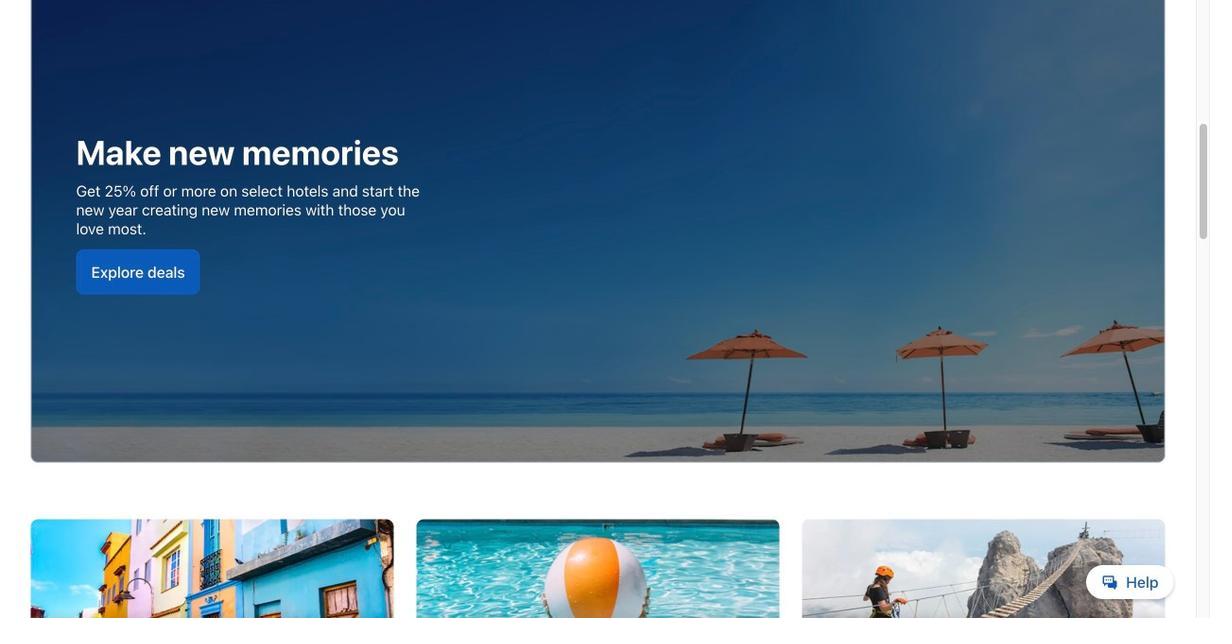 Task type: vqa. For each thing, say whether or not it's contained in the screenshot.
the bottommost hotel
no



Task type: locate. For each thing, give the bounding box(es) containing it.
0 horizontal spatial opens in a new window image
[[533, 520, 550, 537]]

opens in a new window image
[[533, 520, 550, 537], [926, 520, 943, 537]]

1 opens in a new window image from the left
[[533, 520, 550, 537]]

1 horizontal spatial opens in a new window image
[[926, 520, 943, 537]]



Task type: describe. For each thing, give the bounding box(es) containing it.
2 opens in a new window image from the left
[[926, 520, 943, 537]]

opens in a new window image
[[159, 520, 176, 537]]



